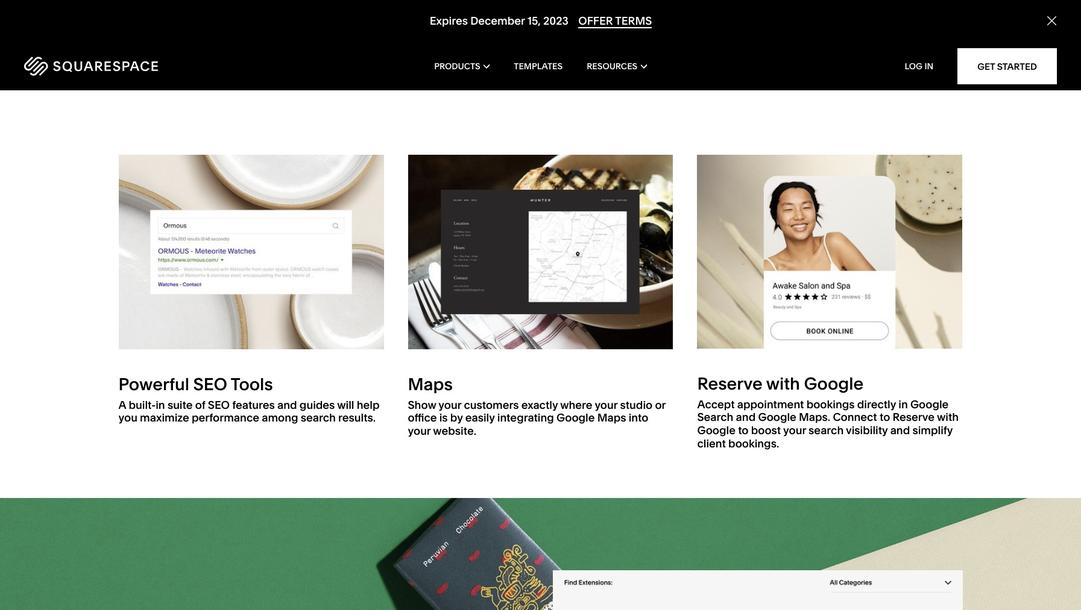 Task type: locate. For each thing, give the bounding box(es) containing it.
reserve with google accept appointment bookings directly in google search and google maps. connect to reserve with google to boost your search visibility and simplify client bookings.
[[697, 374, 959, 451]]

in left suite
[[156, 398, 165, 412]]

resources
[[587, 61, 637, 72]]

expires december 15, 2023
[[429, 14, 568, 28]]

google inside maps show your customers exactly where your studio or office is by easily integrating google maps into your website.
[[557, 411, 595, 425]]

started
[[997, 61, 1037, 72]]

with
[[766, 374, 800, 395], [937, 411, 959, 425]]

1 horizontal spatial you
[[527, 61, 550, 78]]

reserve
[[697, 374, 763, 395], [893, 411, 935, 425]]

and left the online.
[[615, 61, 639, 78]]

google up simplify
[[910, 398, 949, 412]]

and up bookings.
[[736, 411, 756, 425]]

get started link
[[958, 48, 1057, 84]]

0 horizontal spatial search
[[301, 411, 336, 425]]

found
[[527, 13, 621, 54]]

where
[[560, 398, 592, 412]]

get up find
[[460, 13, 519, 54]]

expires
[[429, 14, 468, 28]]

get
[[460, 13, 519, 54], [978, 61, 995, 72]]

1 horizontal spatial with
[[937, 411, 959, 425]]

to left the boost on the bottom right of the page
[[738, 424, 749, 438]]

resources button
[[587, 42, 647, 90]]

log             in link
[[905, 61, 933, 72]]

1 horizontal spatial reserve
[[893, 411, 935, 425]]

0 vertical spatial get
[[460, 13, 519, 54]]

your right the boost on the bottom right of the page
[[783, 424, 806, 438]]

appointment
[[737, 398, 804, 412]]

in
[[553, 61, 564, 78], [899, 398, 908, 412], [156, 398, 165, 412]]

customers right by
[[464, 398, 519, 412]]

person
[[568, 61, 612, 78]]

search down bookings on the bottom
[[809, 424, 844, 438]]

customers inside maps show your customers exactly where your studio or office is by easily integrating google maps into your website.
[[464, 398, 519, 412]]

get left started
[[978, 61, 995, 72]]

offer terms link
[[578, 14, 652, 28]]

1 vertical spatial get
[[978, 61, 995, 72]]

reserve right "visibility"
[[893, 411, 935, 425]]

1 horizontal spatial maps
[[597, 411, 626, 425]]

squarespace logo link
[[24, 57, 231, 76]]

0 horizontal spatial reserve
[[697, 374, 763, 395]]

1 horizontal spatial get
[[978, 61, 995, 72]]

1 vertical spatial with
[[937, 411, 959, 425]]

2 horizontal spatial in
[[899, 398, 908, 412]]

you right find
[[527, 61, 550, 78]]

0 vertical spatial you
[[527, 61, 550, 78]]

your inside reserve with google accept appointment bookings directly in google search and google maps. connect to reserve with google to boost your search visibility and simplify client bookings.
[[783, 424, 806, 438]]

you
[[527, 61, 550, 78], [118, 411, 137, 425]]

0 horizontal spatial to
[[738, 424, 749, 438]]

0 horizontal spatial you
[[118, 411, 137, 425]]

get inside get started link
[[978, 61, 995, 72]]

in right directly
[[899, 398, 908, 412]]

search
[[301, 411, 336, 425], [809, 424, 844, 438]]

1 vertical spatial customers
[[464, 398, 519, 412]]

0 horizontal spatial get
[[460, 13, 519, 54]]

bookings.
[[728, 437, 779, 451]]

help
[[357, 398, 380, 412]]

offer terms
[[578, 14, 652, 28]]

0 vertical spatial seo
[[193, 375, 227, 395]]

connect
[[833, 411, 877, 425]]

december
[[470, 14, 525, 28]]

maps
[[408, 375, 453, 395], [597, 411, 626, 425]]

you left maximize
[[118, 411, 137, 425]]

offer
[[578, 14, 613, 28]]

1 horizontal spatial in
[[553, 61, 564, 78]]

1 horizontal spatial search
[[809, 424, 844, 438]]

maps left into
[[597, 411, 626, 425]]

in left person
[[553, 61, 564, 78]]

client
[[697, 437, 726, 451]]

is
[[439, 411, 448, 425]]

google
[[804, 374, 864, 395], [910, 398, 949, 412], [758, 411, 796, 425], [557, 411, 595, 425], [697, 424, 736, 438]]

booking ui image
[[697, 155, 963, 349]]

performance
[[192, 411, 259, 425]]

maps show your customers exactly where your studio or office is by easily integrating google maps into your website.
[[408, 375, 666, 438]]

and left guides
[[277, 398, 297, 412]]

get for get found
[[460, 13, 519, 54]]

reserve up accept at the bottom of page
[[697, 374, 763, 395]]

customers left find
[[429, 61, 497, 78]]

and
[[615, 61, 639, 78], [277, 398, 297, 412], [736, 411, 756, 425], [890, 424, 910, 438]]

bookings
[[807, 398, 855, 412]]

1 vertical spatial reserve
[[893, 411, 935, 425]]

seo right of
[[208, 398, 230, 412]]

products button
[[434, 42, 490, 90]]

seo up of
[[193, 375, 227, 395]]

maximize
[[140, 411, 189, 425]]

built-
[[129, 398, 156, 412]]

products
[[434, 61, 480, 72]]

easily
[[465, 411, 495, 425]]

google right integrating
[[557, 411, 595, 425]]

powerful
[[118, 375, 189, 395]]

of
[[195, 398, 205, 412]]

0 vertical spatial with
[[766, 374, 800, 395]]

0 horizontal spatial in
[[156, 398, 165, 412]]

customers
[[429, 61, 497, 78], [464, 398, 519, 412]]

seo
[[193, 375, 227, 395], [208, 398, 230, 412]]

to right connect
[[880, 411, 890, 425]]

15,
[[527, 14, 540, 28]]

your
[[439, 398, 461, 412], [595, 398, 618, 412], [783, 424, 806, 438], [408, 424, 431, 438]]

among
[[262, 411, 298, 425]]

show
[[408, 398, 436, 412]]

visibility
[[846, 424, 888, 438]]

0 horizontal spatial maps
[[408, 375, 453, 395]]

maps up show
[[408, 375, 453, 395]]

features
[[232, 398, 275, 412]]

your up the website. in the bottom of the page
[[439, 398, 461, 412]]

search left "will"
[[301, 411, 336, 425]]

to
[[880, 411, 890, 425], [738, 424, 749, 438]]

0 vertical spatial maps
[[408, 375, 453, 395]]

1 vertical spatial you
[[118, 411, 137, 425]]

or
[[655, 398, 666, 412]]

get found
[[460, 13, 621, 54]]



Task type: vqa. For each thing, say whether or not it's contained in the screenshot.
Get to the right
yes



Task type: describe. For each thing, give the bounding box(es) containing it.
directly
[[857, 398, 896, 412]]

exactly
[[521, 398, 558, 412]]

a
[[118, 398, 126, 412]]

guides
[[300, 398, 335, 412]]

find
[[500, 61, 524, 78]]

get for get started
[[978, 61, 995, 72]]

0 vertical spatial reserve
[[697, 374, 763, 395]]

terms
[[615, 14, 652, 28]]

subscription ui image
[[118, 155, 384, 350]]

suite
[[168, 398, 193, 412]]

you inside powerful seo tools a built-in suite of seo features and guides will help you maximize performance among search results.
[[118, 411, 137, 425]]

help
[[397, 61, 426, 78]]

in inside powerful seo tools a built-in suite of seo features and guides will help you maximize performance among search results.
[[156, 398, 165, 412]]

and inside powerful seo tools a built-in suite of seo features and guides will help you maximize performance among search results.
[[277, 398, 297, 412]]

0 horizontal spatial with
[[766, 374, 800, 395]]

templates
[[514, 61, 563, 72]]

integrating
[[497, 411, 554, 425]]

search inside powerful seo tools a built-in suite of seo features and guides will help you maximize performance among search results.
[[301, 411, 336, 425]]

your down show
[[408, 424, 431, 438]]

in inside reserve with google accept appointment bookings directly in google search and google maps. connect to reserve with google to boost your search visibility and simplify client bookings.
[[899, 398, 908, 412]]

boost
[[751, 424, 781, 438]]

and left simplify
[[890, 424, 910, 438]]

google up bookings on the bottom
[[804, 374, 864, 395]]

templates link
[[514, 42, 563, 90]]

google down accept at the bottom of page
[[697, 424, 736, 438]]

maps.
[[799, 411, 830, 425]]

gift card design image
[[408, 155, 673, 350]]

squarespace logo image
[[24, 57, 158, 76]]

results.
[[338, 411, 376, 425]]

1 vertical spatial seo
[[208, 398, 230, 412]]

google up bookings.
[[758, 411, 796, 425]]

in
[[925, 61, 933, 72]]

ui display third-party extensions image
[[553, 571, 963, 611]]

0 vertical spatial customers
[[429, 61, 497, 78]]

online.
[[642, 61, 684, 78]]

log             in
[[905, 61, 933, 72]]

accept
[[697, 398, 735, 412]]

search
[[697, 411, 733, 425]]

into
[[629, 411, 648, 425]]

1 vertical spatial maps
[[597, 411, 626, 425]]

studio
[[620, 398, 653, 412]]

your right where
[[595, 398, 618, 412]]

simplify
[[913, 424, 953, 438]]

log
[[905, 61, 923, 72]]

tools
[[231, 375, 273, 395]]

powerful seo tools a built-in suite of seo features and guides will help you maximize performance among search results.
[[118, 375, 380, 425]]

office
[[408, 411, 437, 425]]

2023
[[543, 14, 568, 28]]

1 horizontal spatial to
[[880, 411, 890, 425]]

chocolate bars image
[[0, 499, 1081, 611]]

get started
[[978, 61, 1037, 72]]

by
[[450, 411, 463, 425]]

search inside reserve with google accept appointment bookings directly in google search and google maps. connect to reserve with google to boost your search visibility and simplify client bookings.
[[809, 424, 844, 438]]

website.
[[433, 424, 476, 438]]

will
[[337, 398, 354, 412]]

help customers find you in person and online.
[[397, 61, 684, 78]]



